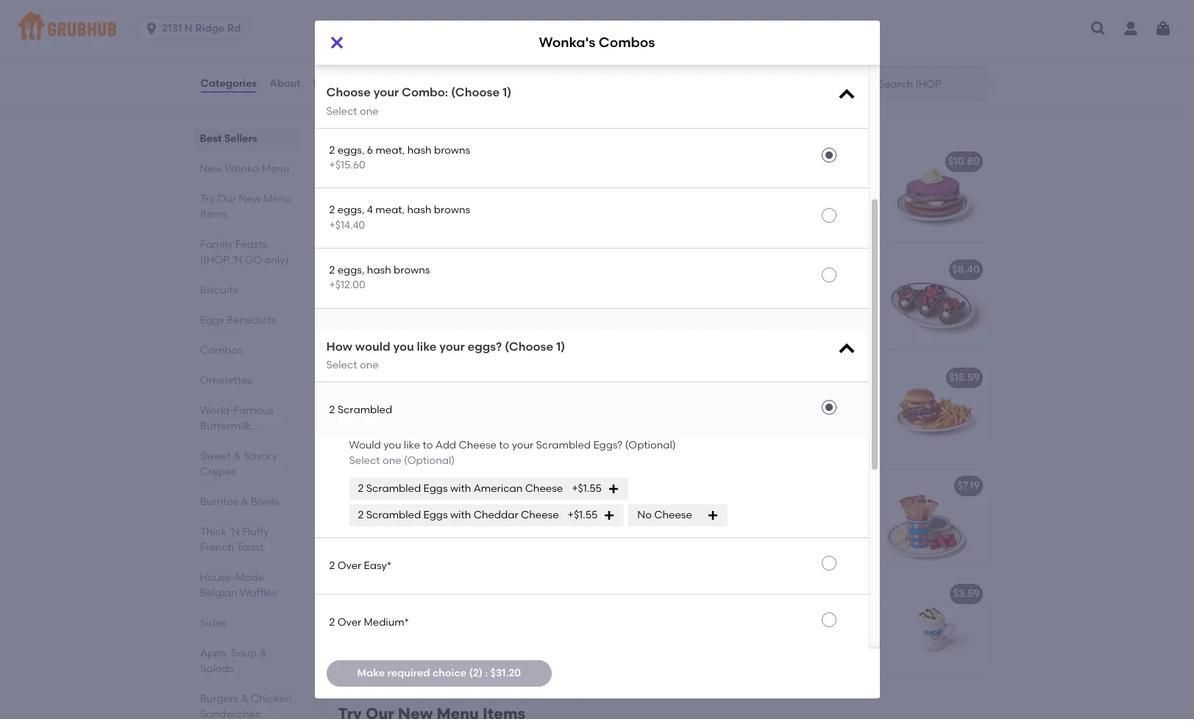 Task type: vqa. For each thing, say whether or not it's contained in the screenshot.
Perfectly to the middle
yes



Task type: describe. For each thing, give the bounding box(es) containing it.
$3.59
[[954, 588, 980, 601]]

2 scrambled button
[[315, 383, 869, 439]]

meat
[[407, 191, 433, 204]]

dipping
[[680, 531, 718, 543]]

waffles
[[240, 587, 277, 600]]

'n inside thick 'n fluffy french toast
[[229, 526, 240, 539]]

reviews
[[313, 77, 354, 90]]

house-made belgian waffles
[[200, 572, 277, 600]]

powdered
[[437, 453, 488, 465]]

burgers
[[200, 693, 238, 706]]

our
[[217, 193, 236, 205]]

eggs for 2 scrambled eggs with cheddar cheese
[[424, 509, 448, 522]]

icing, for two
[[388, 329, 415, 342]]

make required choice (2) : $31.20
[[357, 668, 521, 680]]

and inside sliced french toast with a side of strawberries, banana and chocolate dipping sauce.
[[789, 516, 808, 528]]

bacon
[[437, 516, 469, 528]]

cream for two purple buttermilk pancakes layered with creamy cheesecake mousse & topped with purple cream cheese icing, whipped topping and gold glitter sugar.
[[499, 314, 531, 327]]

burgers & chicken sandwiches
[[200, 693, 292, 720]]

1 horizontal spatial svg image
[[328, 34, 346, 52]]

perfectly for four
[[725, 156, 770, 168]]

wonka's perfectly purple pancakes - (full stack)
[[680, 156, 923, 168]]

+$14.40
[[329, 219, 365, 232]]

fantastical wonka burger image
[[879, 362, 989, 458]]

would
[[355, 340, 391, 354]]

select inside how would you like your eggs? (choose 1) select one
[[326, 359, 357, 372]]

2 for 2 eggs, hash browns +$12.00
[[329, 264, 335, 277]]

four
[[680, 176, 702, 189]]

house-made belgian waffles tab
[[200, 570, 292, 601]]

buttermilk for two
[[407, 285, 458, 297]]

cheese for add
[[459, 440, 497, 452]]

menu inside try our new menu items
[[263, 193, 291, 205]]

1 vertical spatial biscuit
[[435, 372, 469, 384]]

cream for four purple buttermilk pancakes layered with creamy cheesecake mousse & topped with purple cream cheese icing, whipped topping and gold glitter sugar.
[[828, 206, 861, 219]]

purple down wonka's perfectly purple pancakes - (full stack) at the right
[[794, 206, 826, 219]]

sauce.
[[721, 531, 753, 543]]

hoverchoc pancake tacos image
[[879, 254, 989, 350]]

pancakes for two purple buttermilk pancakes layered with creamy cheesecake mousse & topped with purple cream cheese icing, whipped topping and gold glitter sugar.
[[461, 285, 510, 297]]

eggs benedicts
[[200, 314, 276, 327]]

reviews button
[[313, 57, 355, 110]]

1 right pancake,
[[530, 501, 533, 514]]

scrumdiddlyumptious strawberry hot chocolate
[[350, 588, 596, 601]]

cheese inside warm and flaky buttermilk biscuit split and filled with creamy cheesecake mousse, a mixed berry topping, topped with purple cream cheese icing and powdered sugar.
[[350, 453, 386, 465]]

flavored for jr.
[[753, 609, 795, 622]]

eggs, for +$14.40
[[338, 204, 365, 217]]

eggs, for +$15.60
[[338, 144, 365, 157]]

0 vertical spatial jr.
[[350, 480, 363, 493]]

$4.79
[[624, 588, 650, 601]]

cheddar
[[474, 509, 519, 522]]

2 for 2 scrambled eggs with cheddar cheese
[[358, 509, 364, 522]]

one inside would you like to add cheese to your scrambled eggs? (optional) select one (optional)
[[383, 455, 402, 467]]

omelettes
[[200, 375, 252, 387]]

hash inside 2 eggs, hash browns +$12.00
[[367, 264, 391, 277]]

mixed
[[465, 423, 496, 435]]

wonka inside 'enjoy our new wonka entrées, paired with eggs*, meat and hash browns.'
[[421, 176, 456, 189]]

0 vertical spatial menu
[[435, 111, 477, 130]]

2 for 2 eggs, 4 meat, hash browns +$14.40
[[329, 204, 335, 217]]

wonka's perfectly purple pancakes - (short stack) image
[[549, 254, 659, 350]]

with inside sliced french toast with a side of strawberries, banana and chocolate dipping sauce.
[[777, 501, 798, 514]]

wonka's for two purple buttermilk pancakes layered with creamy cheesecake mousse & topped with purple cream cheese icing, whipped topping and gold glitter sugar.
[[350, 264, 393, 276]]

choose your combo: (choose 1) select one
[[326, 85, 512, 117]]

medley
[[460, 480, 497, 493]]

go
[[245, 254, 262, 266]]

2 over easy*
[[329, 560, 392, 573]]

best sellers
[[200, 132, 257, 145]]

new wonka menu inside tab
[[200, 163, 290, 175]]

purple right four
[[704, 176, 737, 189]]

over for easy*
[[338, 560, 362, 573]]

2 chocolate from the left
[[888, 588, 941, 601]]

layered for two
[[350, 300, 387, 312]]

fantastical wonka burger
[[680, 372, 811, 384]]

about
[[270, 77, 301, 90]]

family feasts (ihop 'n go only) tab
[[200, 237, 292, 268]]

world-famous buttermilk pancakes tab
[[200, 403, 292, 448]]

filled
[[395, 408, 419, 420]]

apps,
[[200, 648, 228, 660]]

hash inside 'enjoy our new wonka entrées, paired with eggs*, meat and hash browns.'
[[458, 191, 482, 204]]

thick 'n fluffy french toast tab
[[200, 525, 292, 556]]

ridge
[[195, 22, 225, 35]]

breakfast
[[409, 480, 458, 493]]

0 vertical spatial new wonka menu
[[338, 111, 477, 130]]

gold inside the two purple buttermilk pancakes layered with creamy cheesecake mousse & topped with purple cream cheese icing, whipped topping and gold glitter sugar.
[[350, 344, 372, 357]]

whipped inside the two purple buttermilk pancakes layered with creamy cheesecake mousse & topped with purple cream cheese icing, whipped topping and gold glitter sugar.
[[418, 329, 461, 342]]

0 vertical spatial daydream berry biscuit
[[332, 28, 449, 40]]

try our new menu items tab
[[200, 191, 292, 222]]

1 wonka's perfectly purple pancake, 1 scrambled egg, 1 bacon strip and 1 sausage link
[[350, 501, 533, 543]]

scrumdiddlyumptious jr. strawberry hot chocolate image
[[879, 579, 989, 674]]

strawberries,
[[680, 516, 744, 528]]

scrambled
[[350, 516, 404, 528]]

add
[[436, 440, 456, 452]]

a down scrumdiddlyumptious jr. strawberry hot chocolate
[[770, 639, 777, 652]]

scrambled for 2 scrambled
[[338, 404, 393, 417]]

perfectly for two
[[395, 264, 440, 276]]

new inside new wonka menu tab
[[200, 163, 222, 175]]

wonka inside tab
[[225, 163, 259, 175]]

best sellers tab
[[200, 131, 292, 146]]

jr. magical breakfast medley image
[[549, 471, 659, 566]]

eggs benedicts tab
[[200, 313, 292, 328]]

and inside the two purple buttermilk pancakes layered with creamy cheesecake mousse & topped with purple cream cheese icing, whipped topping and gold glitter sugar.
[[505, 329, 525, 342]]

glitter inside four purple buttermilk pancakes layered with creamy cheesecake mousse & topped with purple cream cheese icing, whipped topping and gold glitter sugar.
[[705, 236, 734, 249]]

scrumdiddlyumptious jr. strawberry hot chocolate
[[680, 588, 941, 601]]

hash inside 2 eggs, 4 meat, hash browns +$14.40
[[407, 204, 432, 217]]

two
[[350, 285, 370, 297]]

scrumdiddlyumptious for scrumdiddlyumptious jr. strawberry hot chocolate
[[680, 588, 791, 601]]

1 vertical spatial daydream berry biscuit
[[350, 372, 469, 384]]

0 vertical spatial combos
[[599, 34, 655, 51]]

and inside 'enjoy our new wonka entrées, paired with eggs*, meat and hash browns.'
[[436, 191, 456, 204]]

mousse for four
[[680, 206, 718, 219]]

try our new menu items
[[200, 193, 291, 221]]

1 horizontal spatial (optional)
[[625, 440, 676, 452]]

sauce for jr.
[[733, 654, 763, 667]]

eggs?
[[594, 440, 623, 452]]

wonka down combo:
[[377, 111, 431, 130]]

2 for 2 scrambled
[[329, 404, 335, 417]]

scrumdiddlyumptious for scrumdiddlyumptious strawberry hot chocolate
[[350, 588, 461, 601]]

gold inside four purple buttermilk pancakes layered with creamy cheesecake mousse & topped with purple cream cheese icing, whipped topping and gold glitter sugar.
[[680, 236, 702, 249]]

1) inside how would you like your eggs? (choose 1) select one
[[556, 340, 566, 354]]

2 scrambled eggs with cheddar cheese
[[358, 509, 559, 522]]

1 to from the left
[[423, 440, 433, 452]]

0 horizontal spatial wonka's combos
[[350, 156, 438, 168]]

of inside sliced french toast with a side of strawberries, banana and chocolate dipping sauce.
[[833, 501, 843, 514]]

browns.
[[485, 191, 524, 204]]

topped down scrumdiddlyumptious jr. strawberry hot chocolate
[[768, 624, 805, 637]]

browns for 2 eggs, 6 meat, hash browns
[[434, 144, 471, 157]]

split
[[350, 408, 371, 420]]

your inside how would you like your eggs? (choose 1) select one
[[440, 340, 465, 354]]

eggs?
[[468, 340, 502, 354]]

- for (full
[[860, 156, 864, 168]]

flaky
[[405, 393, 429, 405]]

scrambled for 2 scrambled eggs with american cheese
[[366, 483, 421, 495]]

0 vertical spatial daydream
[[332, 28, 385, 40]]

cheese for four purple buttermilk pancakes layered with creamy cheesecake mousse & topped with purple cream cheese icing, whipped topping and gold glitter sugar.
[[680, 221, 716, 234]]

- for (short
[[530, 264, 534, 276]]

2 over medium* button
[[315, 596, 869, 651]]

2 horizontal spatial svg image
[[837, 85, 857, 105]]

french inside sliced french toast with a side of strawberries, banana and chocolate dipping sauce.
[[712, 501, 747, 514]]

(full
[[867, 156, 888, 168]]

bowls
[[251, 496, 279, 509]]

icing, for four
[[718, 221, 745, 234]]

famous
[[234, 405, 274, 417]]

pancakes for four purple buttermilk pancakes layered with creamy cheesecake mousse & topped with purple cream cheese icing, whipped topping and gold glitter sugar.
[[793, 176, 842, 189]]

browns inside 2 eggs, hash browns +$12.00
[[394, 264, 430, 277]]

cream inside warm and flaky buttermilk biscuit split and filled with creamy cheesecake mousse, a mixed berry topping, topped with purple cream cheese icing and powdered sugar.
[[492, 438, 525, 450]]

0 horizontal spatial (optional)
[[404, 455, 455, 467]]

1 strawberry from the left
[[464, 588, 520, 601]]

& inside the two purple buttermilk pancakes layered with creamy cheesecake mousse & topped with purple cream cheese icing, whipped topping and gold glitter sugar.
[[391, 314, 399, 327]]

1 vertical spatial berry
[[406, 372, 433, 384]]

buttermilk inside warm and flaky buttermilk biscuit split and filled with creamy cheesecake mousse, a mixed berry topping, topped with purple cream cheese icing and powdered sugar.
[[431, 393, 482, 405]]

one inside how would you like your eggs? (choose 1) select one
[[360, 359, 379, 372]]

would
[[349, 440, 381, 452]]

french inside thick 'n fluffy french toast
[[200, 542, 234, 554]]

family feasts (ihop 'n go only)
[[200, 238, 289, 266]]

1 vertical spatial daydream
[[350, 372, 403, 384]]

burritos & bowls tab
[[200, 495, 292, 510]]

+$1.55 for 2 scrambled eggs with cheddar cheese
[[568, 509, 598, 522]]

wonka's for four purple buttermilk pancakes layered with creamy cheesecake mousse & topped with purple cream cheese icing, whipped topping and gold glitter sugar.
[[680, 156, 723, 168]]

apps, soup & salads tab
[[200, 646, 292, 677]]

sliced french toast with a side of strawberries, banana and chocolate dipping sauce.
[[680, 501, 862, 543]]

$8.40
[[953, 264, 980, 276]]

syrup, for jr.
[[736, 624, 765, 637]]

cheese for two purple buttermilk pancakes layered with creamy cheesecake mousse & topped with purple cream cheese icing, whipped topping and gold glitter sugar.
[[350, 329, 386, 342]]

thick 'n fluffy french toast
[[200, 526, 269, 554]]

a inside warm and flaky buttermilk biscuit split and filled with creamy cheesecake mousse, a mixed berry topping, topped with purple cream cheese icing and powdered sugar.
[[456, 423, 463, 435]]

a up make required choice (2) : $31.20
[[440, 639, 447, 652]]

crepes
[[200, 466, 236, 478]]

syrup, for strawberry
[[406, 624, 436, 637]]

burritos & bowls
[[200, 496, 279, 509]]

biscuit
[[485, 393, 518, 405]]

categories button
[[200, 57, 258, 110]]

a inside sliced french toast with a side of strawberries, banana and chocolate dipping sauce.
[[801, 501, 808, 514]]

topping for four purple buttermilk pancakes layered with creamy cheesecake mousse & topped with purple cream cheese icing, whipped topping and gold glitter sugar.
[[793, 221, 833, 234]]

four purple buttermilk pancakes layered with creamy cheesecake mousse & topped with purple cream cheese icing, whipped topping and gold glitter sugar.
[[680, 176, 861, 249]]

made
[[236, 572, 265, 584]]

wonka left burger
[[740, 372, 775, 384]]

only)
[[264, 254, 289, 266]]

sugar. inside warm and flaky buttermilk biscuit split and filled with creamy cheesecake mousse, a mixed berry topping, topped with purple cream cheese icing and powdered sugar.
[[491, 453, 521, 465]]

whipped inside four purple buttermilk pancakes layered with creamy cheesecake mousse & topped with purple cream cheese icing, whipped topping and gold glitter sugar.
[[747, 221, 791, 234]]

rd
[[227, 22, 241, 35]]

buttermilk
[[200, 420, 251, 433]]

2131
[[162, 22, 182, 35]]

cheese right "no"
[[655, 509, 693, 522]]

choose
[[326, 85, 371, 99]]

gold up (2)
[[458, 654, 481, 667]]

menu inside tab
[[262, 163, 290, 175]]

1 horizontal spatial wonka's combos
[[539, 34, 655, 51]]

and inside 1 wonka's perfectly purple pancake, 1 scrambled egg, 1 bacon strip and 1 sausage link
[[496, 516, 516, 528]]

:
[[485, 668, 488, 680]]

savory
[[243, 450, 277, 463]]

salads
[[200, 663, 234, 676]]

sugar. inside the two purple buttermilk pancakes layered with creamy cheesecake mousse & topped with purple cream cheese icing, whipped topping and gold glitter sugar.
[[407, 344, 437, 357]]

(short
[[537, 264, 568, 276]]

would you like to add cheese to your scrambled eggs? (optional) select one (optional)
[[349, 440, 676, 467]]

sausage
[[350, 531, 392, 543]]

soup
[[231, 648, 256, 660]]

how
[[326, 340, 353, 354]]

purple up eggs?
[[464, 314, 496, 327]]

2 for 2 over easy*
[[329, 560, 335, 573]]

strawberry for scrumdiddlyumptious strawberry hot chocolate
[[350, 624, 404, 637]]



Task type: locate. For each thing, give the bounding box(es) containing it.
american
[[474, 483, 523, 495]]

chocolate inside sliced french toast with a side of strawberries, banana and chocolate dipping sauce.
[[811, 516, 862, 528]]

0 vertical spatial berry
[[388, 28, 414, 40]]

2 strawberry from the left
[[680, 624, 733, 637]]

eggs, up +$14.40
[[338, 204, 365, 217]]

2 eggs, hash browns +$12.00
[[329, 264, 430, 292]]

0 vertical spatial icing,
[[718, 221, 745, 234]]

6
[[367, 144, 373, 157]]

2 inside 2 eggs, 4 meat, hash browns +$14.40
[[329, 204, 335, 217]]

1 vertical spatial meat,
[[376, 204, 405, 217]]

2 eggs, from the top
[[338, 204, 365, 217]]

0 horizontal spatial stack)
[[570, 264, 603, 276]]

side
[[810, 501, 830, 514]]

0 vertical spatial select
[[326, 105, 357, 117]]

sides
[[200, 618, 226, 630]]

1 horizontal spatial icing,
[[718, 221, 745, 234]]

like
[[417, 340, 437, 354], [404, 440, 420, 452]]

syrup,
[[406, 624, 436, 637], [736, 624, 765, 637]]

1 hot chocolate flavored with strawberry syrup, topped with whipped topping, a drizzle of chocolate sauce and gold glitter sugar. from the left
[[350, 609, 512, 681]]

wonka's
[[356, 501, 398, 514]]

pancakes left (full
[[808, 156, 857, 168]]

wonka's perfectly purple pancakes - (full stack) image
[[879, 146, 989, 242]]

n
[[184, 22, 193, 35]]

2 up sausage
[[358, 509, 364, 522]]

3 eggs, from the top
[[338, 264, 365, 277]]

1 chocolate from the left
[[543, 588, 596, 601]]

1 horizontal spatial (choose
[[505, 340, 554, 354]]

(choose inside choose your combo: (choose 1) select one
[[451, 85, 500, 99]]

menu
[[435, 111, 477, 130], [262, 163, 290, 175], [263, 193, 291, 205]]

berry
[[498, 423, 525, 435]]

select down "choose" on the top of page
[[326, 105, 357, 117]]

mousse down four
[[680, 206, 718, 219]]

(2)
[[469, 668, 483, 680]]

stack) for wonka's perfectly purple pancakes - (full stack)
[[890, 156, 923, 168]]

french up strawberries,
[[712, 501, 747, 514]]

hash inside the 2 eggs, 6 meat, hash browns +$15.60
[[408, 144, 432, 157]]

scrumdiddlyumptious down sauce.
[[680, 588, 791, 601]]

strawberry for scrumdiddlyumptious jr. strawberry hot chocolate
[[680, 624, 733, 637]]

0 vertical spatial one
[[360, 105, 379, 117]]

purple inside 1 wonka's perfectly purple pancake, 1 scrambled egg, 1 bacon strip and 1 sausage link
[[446, 501, 478, 514]]

& inside burgers & chicken sandwiches
[[240, 693, 248, 706]]

1)
[[503, 85, 512, 99], [556, 340, 566, 354]]

wonka's for enjoy our new wonka entrées, paired with eggs*, meat and hash browns.
[[350, 156, 393, 168]]

jr. magical breakfast medley
[[350, 480, 497, 493]]

gold down scrumdiddlyumptious jr. strawberry hot chocolate
[[788, 654, 810, 667]]

creamy inside the two purple buttermilk pancakes layered with creamy cheesecake mousse & topped with purple cream cheese icing, whipped topping and gold glitter sugar.
[[413, 300, 451, 312]]

+$12.00
[[329, 279, 366, 292]]

link
[[395, 531, 412, 543]]

toast
[[749, 501, 775, 514]]

new wonka menu down best sellers tab
[[200, 163, 290, 175]]

4
[[367, 204, 373, 217]]

0 vertical spatial biscuit
[[416, 28, 449, 40]]

eggs, up +$15.60
[[338, 144, 365, 157]]

new wonka menu down combo:
[[338, 111, 477, 130]]

required
[[387, 668, 430, 680]]

belgian
[[200, 587, 237, 600]]

0 horizontal spatial topping
[[464, 329, 503, 342]]

sides tab
[[200, 616, 292, 632]]

one up magical
[[383, 455, 402, 467]]

0 vertical spatial 'n
[[232, 254, 242, 266]]

2 vertical spatial eggs
[[424, 509, 448, 522]]

2 vertical spatial cream
[[492, 438, 525, 450]]

eggs down biscuits
[[200, 314, 224, 327]]

purple for four purple buttermilk pancakes layered with creamy cheesecake mousse & topped with purple cream cheese icing, whipped topping and gold glitter sugar.
[[773, 156, 805, 168]]

perfectly inside 1 wonka's perfectly purple pancake, 1 scrambled egg, 1 bacon strip and 1 sausage link
[[400, 501, 444, 514]]

$10.80 for warm and flaky buttermilk biscuit split and filled with creamy cheesecake mousse, a mixed berry topping, topped with purple cream cheese icing and powdered sugar.
[[619, 372, 650, 384]]

eggs inside tab
[[200, 314, 224, 327]]

like up flaky
[[417, 340, 437, 354]]

meat, right 6
[[376, 144, 405, 157]]

- left (short
[[530, 264, 534, 276]]

(choose right eggs?
[[505, 340, 554, 354]]

pancakes
[[808, 156, 857, 168], [478, 264, 528, 276], [200, 436, 248, 448]]

creamy down wonka's perfectly purple pancakes - (full stack) at the right
[[743, 191, 781, 204]]

browns down 'enjoy our new wonka entrées, paired with eggs*, meat and hash browns.' on the top left of the page
[[434, 204, 470, 217]]

purple right two
[[372, 285, 405, 297]]

search icon image
[[855, 75, 873, 93]]

pancakes for two purple buttermilk pancakes layered with creamy cheesecake mousse & topped with purple cream cheese icing, whipped topping and gold glitter sugar.
[[478, 264, 528, 276]]

1 horizontal spatial topping,
[[396, 639, 438, 652]]

2 over from the top
[[338, 617, 362, 629]]

cream down "berry"
[[492, 438, 525, 450]]

chocolate left the $4.79
[[543, 588, 596, 601]]

cheese inside the two purple buttermilk pancakes layered with creamy cheesecake mousse & topped with purple cream cheese icing, whipped topping and gold glitter sugar.
[[350, 329, 386, 342]]

biscuits tab
[[200, 283, 292, 298]]

2 left easy*
[[329, 560, 335, 573]]

hash up the new
[[408, 144, 432, 157]]

2 sauce from the left
[[733, 654, 763, 667]]

2 for 2 eggs, 6 meat, hash browns +$15.60
[[329, 144, 335, 157]]

buttermilk inside four purple buttermilk pancakes layered with creamy cheesecake mousse & topped with purple cream cheese icing, whipped topping and gold glitter sugar.
[[739, 176, 790, 189]]

2 flavored from the left
[[753, 609, 795, 622]]

cheese inside would you like to add cheese to your scrambled eggs? (optional) select one (optional)
[[459, 440, 497, 452]]

creamy for two
[[413, 300, 451, 312]]

0 vertical spatial layered
[[680, 191, 717, 204]]

0 vertical spatial over
[[338, 560, 362, 573]]

eggs, inside 2 eggs, 4 meat, hash browns +$14.40
[[338, 204, 365, 217]]

0 vertical spatial (choose
[[451, 85, 500, 99]]

choice
[[433, 668, 467, 680]]

new wonka menu
[[338, 111, 477, 130], [200, 163, 290, 175]]

2 vertical spatial pancakes
[[200, 436, 248, 448]]

1 vertical spatial new
[[200, 163, 222, 175]]

meat, inside the 2 eggs, 6 meat, hash browns +$15.60
[[376, 144, 405, 157]]

pancakes inside the world-famous buttermilk pancakes sweet & savory crepes
[[200, 436, 248, 448]]

wonka's combos image
[[549, 146, 659, 242]]

wonka up meat
[[421, 176, 456, 189]]

topped inside the two purple buttermilk pancakes layered with creamy cheesecake mousse & topped with purple cream cheese icing, whipped topping and gold glitter sugar.
[[401, 314, 438, 327]]

one inside choose your combo: (choose 1) select one
[[360, 105, 379, 117]]

0 vertical spatial your
[[374, 85, 399, 99]]

+$15.60
[[329, 159, 366, 172]]

eggs, inside 2 eggs, hash browns +$12.00
[[338, 264, 365, 277]]

1 horizontal spatial chocolate
[[888, 588, 941, 601]]

1) inside choose your combo: (choose 1) select one
[[503, 85, 512, 99]]

+$1.55
[[572, 483, 602, 495], [568, 509, 598, 522]]

over
[[338, 560, 362, 573], [338, 617, 362, 629]]

& inside four purple buttermilk pancakes layered with creamy cheesecake mousse & topped with purple cream cheese icing, whipped topping and gold glitter sugar.
[[721, 206, 728, 219]]

1 meat, from the top
[[376, 144, 405, 157]]

cheesecake up would
[[350, 423, 410, 435]]

burgers & chicken sandwiches tab
[[200, 692, 292, 720]]

2 for 2 over medium*
[[329, 617, 335, 629]]

1 drizzle from the left
[[450, 639, 481, 652]]

topped up icing
[[394, 438, 431, 450]]

0 horizontal spatial 1)
[[503, 85, 512, 99]]

1 vertical spatial $10.80
[[619, 372, 650, 384]]

of for scrumdiddlyumptious jr. strawberry hot chocolate
[[813, 639, 823, 652]]

topping, for scrumdiddlyumptious strawberry hot chocolate
[[396, 639, 438, 652]]

new wonka menu tab
[[200, 161, 292, 177]]

select down how
[[326, 359, 357, 372]]

0 horizontal spatial pancakes
[[200, 436, 248, 448]]

+$1.55 for 2 scrambled eggs with american cheese
[[572, 483, 602, 495]]

hash up two
[[367, 264, 391, 277]]

hot chocolate flavored with strawberry syrup, topped with whipped topping, a drizzle of chocolate sauce and gold glitter sugar. for jr.
[[680, 609, 842, 681]]

1 left wonka's at the left of page
[[350, 501, 354, 514]]

topped up how would you like your eggs? (choose 1) select one
[[401, 314, 438, 327]]

2 strawberry from the left
[[809, 588, 865, 601]]

combos tab
[[200, 343, 292, 358]]

no
[[638, 509, 652, 522]]

enjoy
[[350, 176, 377, 189]]

'n right thick
[[229, 526, 240, 539]]

1 vertical spatial french
[[200, 542, 234, 554]]

browns up 'enjoy our new wonka entrées, paired with eggs*, meat and hash browns.' on the top left of the page
[[434, 144, 471, 157]]

your right "choose" on the top of page
[[374, 85, 399, 99]]

menu down best sellers tab
[[262, 163, 290, 175]]

1 scrumdiddlyumptious from the left
[[350, 588, 461, 601]]

eggs up 1 wonka's perfectly purple pancake, 1 scrambled egg, 1 bacon strip and 1 sausage link
[[424, 483, 448, 495]]

stack)
[[890, 156, 923, 168], [570, 264, 603, 276]]

2 vertical spatial cheese
[[350, 453, 386, 465]]

drizzle for jr.
[[779, 639, 811, 652]]

layered inside the two purple buttermilk pancakes layered with creamy cheesecake mousse & topped with purple cream cheese icing, whipped topping and gold glitter sugar.
[[350, 300, 387, 312]]

cheese inside four purple buttermilk pancakes layered with creamy cheesecake mousse & topped with purple cream cheese icing, whipped topping and gold glitter sugar.
[[680, 221, 716, 234]]

fluffy
[[242, 526, 269, 539]]

0 vertical spatial meat,
[[376, 144, 405, 157]]

you inside how would you like your eggs? (choose 1) select one
[[393, 340, 414, 354]]

categories
[[201, 77, 257, 90]]

2 to from the left
[[499, 440, 510, 452]]

burger
[[777, 372, 811, 384]]

your inside choose your combo: (choose 1) select one
[[374, 85, 399, 99]]

0 vertical spatial cheesecake
[[784, 191, 844, 204]]

your
[[374, 85, 399, 99], [440, 340, 465, 354], [512, 440, 534, 452]]

browns down 2 eggs, 4 meat, hash browns +$14.40
[[394, 264, 430, 277]]

cheesecake inside four purple buttermilk pancakes layered with creamy cheesecake mousse & topped with purple cream cheese icing, whipped topping and gold glitter sugar.
[[784, 191, 844, 204]]

flavored
[[424, 609, 465, 622], [753, 609, 795, 622]]

cheese down mixed
[[459, 440, 497, 452]]

2 for 2 scrambled eggs with american cheese
[[358, 483, 364, 495]]

1 vertical spatial eggs,
[[338, 204, 365, 217]]

medium*
[[364, 617, 409, 629]]

2 left split on the bottom of page
[[329, 404, 335, 417]]

egg,
[[406, 516, 428, 528]]

cream inside four purple buttermilk pancakes layered with creamy cheesecake mousse & topped with purple cream cheese icing, whipped topping and gold glitter sugar.
[[828, 206, 861, 219]]

$10.80
[[949, 156, 980, 168], [619, 372, 650, 384]]

scrambled inside would you like to add cheese to your scrambled eggs? (optional) select one (optional)
[[536, 440, 591, 452]]

2 inside the 2 eggs, 6 meat, hash browns +$15.60
[[329, 144, 335, 157]]

cheese up pancake,
[[525, 483, 563, 495]]

cheese down four
[[680, 221, 716, 234]]

2 vertical spatial menu
[[263, 193, 291, 205]]

cheesecake down wonka's perfectly purple pancakes - (full stack) at the right
[[784, 191, 844, 204]]

1 vertical spatial like
[[404, 440, 420, 452]]

cheesecake inside the two purple buttermilk pancakes layered with creamy cheesecake mousse & topped with purple cream cheese icing, whipped topping and gold glitter sugar.
[[454, 300, 514, 312]]

1 horizontal spatial jr.
[[793, 588, 806, 601]]

of up :
[[483, 639, 493, 652]]

0 horizontal spatial layered
[[350, 300, 387, 312]]

strip
[[472, 516, 494, 528]]

2 hot chocolate flavored with strawberry syrup, topped with whipped topping, a drizzle of chocolate sauce and gold glitter sugar. from the left
[[680, 609, 842, 681]]

wonka's combos
[[539, 34, 655, 51], [350, 156, 438, 168]]

1 horizontal spatial pancakes
[[478, 264, 528, 276]]

2 vertical spatial select
[[349, 455, 380, 467]]

new
[[338, 111, 373, 130], [200, 163, 222, 175], [238, 193, 261, 205]]

2 inside 2 eggs, hash browns +$12.00
[[329, 264, 335, 277]]

and inside four purple buttermilk pancakes layered with creamy cheesecake mousse & topped with purple cream cheese icing, whipped topping and gold glitter sugar.
[[835, 221, 855, 234]]

1 horizontal spatial of
[[813, 639, 823, 652]]

1 vertical spatial +$1.55
[[568, 509, 598, 522]]

eggs
[[200, 314, 224, 327], [424, 483, 448, 495], [424, 509, 448, 522]]

icing, inside the two purple buttermilk pancakes layered with creamy cheesecake mousse & topped with purple cream cheese icing, whipped topping and gold glitter sugar.
[[388, 329, 415, 342]]

0 horizontal spatial topping,
[[350, 438, 392, 450]]

topping inside the two purple buttermilk pancakes layered with creamy cheesecake mousse & topped with purple cream cheese icing, whipped topping and gold glitter sugar.
[[464, 329, 503, 342]]

benedicts
[[227, 314, 276, 327]]

hot chocolate flavored with strawberry syrup, topped with whipped topping, a drizzle of chocolate sauce and gold glitter sugar. for strawberry
[[350, 609, 512, 681]]

creamy inside four purple buttermilk pancakes layered with creamy cheesecake mousse & topped with purple cream cheese icing, whipped topping and gold glitter sugar.
[[743, 191, 781, 204]]

1 horizontal spatial $10.80
[[949, 156, 980, 168]]

(optional) right the eggs? on the bottom of the page
[[625, 440, 676, 452]]

like up icing
[[404, 440, 420, 452]]

glitter inside the two purple buttermilk pancakes layered with creamy cheesecake mousse & topped with purple cream cheese icing, whipped topping and gold glitter sugar.
[[375, 344, 404, 357]]

items
[[200, 208, 227, 221]]

0 horizontal spatial sauce
[[403, 654, 433, 667]]

2 scrumdiddlyumptious from the left
[[680, 588, 791, 601]]

combo:
[[402, 85, 448, 99]]

willy's jr. french toast dippers image
[[879, 471, 989, 566]]

1 vertical spatial layered
[[350, 300, 387, 312]]

creamy up mixed
[[445, 408, 483, 420]]

daydream up reviews
[[332, 28, 385, 40]]

& inside apps, soup & salads
[[259, 648, 267, 660]]

0 vertical spatial cheese
[[680, 221, 716, 234]]

of
[[833, 501, 843, 514], [483, 639, 493, 652], [813, 639, 823, 652]]

1
[[350, 501, 354, 514], [530, 501, 533, 514], [431, 516, 435, 528], [518, 516, 522, 528]]

browns inside 2 eggs, 4 meat, hash browns +$14.40
[[434, 204, 470, 217]]

main navigation navigation
[[0, 0, 1195, 57]]

eggs, up +$12.00
[[338, 264, 365, 277]]

1 horizontal spatial sauce
[[733, 654, 763, 667]]

0 vertical spatial buttermilk
[[739, 176, 790, 189]]

1 vertical spatial mousse
[[350, 314, 388, 327]]

1 vertical spatial -
[[530, 264, 534, 276]]

2 vertical spatial purple
[[446, 501, 478, 514]]

1 $7.19 from the left
[[624, 480, 647, 493]]

topping, inside warm and flaky buttermilk biscuit split and filled with creamy cheesecake mousse, a mixed berry topping, topped with purple cream cheese icing and powdered sugar.
[[350, 438, 392, 450]]

biscuit up combo:
[[416, 28, 449, 40]]

scrambled
[[338, 404, 393, 417], [536, 440, 591, 452], [366, 483, 421, 495], [366, 509, 421, 522]]

omelettes tab
[[200, 373, 292, 389]]

apps, soup & salads
[[200, 648, 267, 676]]

- left (full
[[860, 156, 864, 168]]

mousse,
[[413, 423, 454, 435]]

1 over from the top
[[338, 560, 362, 573]]

2 scrambled
[[329, 404, 393, 417]]

sweet & savory crepes tab
[[200, 449, 292, 480]]

1 sauce from the left
[[403, 654, 433, 667]]

new right our
[[238, 193, 261, 205]]

buttermilk down wonka's perfectly purple pancakes - (full stack) at the right
[[739, 176, 790, 189]]

purple inside warm and flaky buttermilk biscuit split and filled with creamy cheesecake mousse, a mixed berry topping, topped with purple cream cheese icing and powdered sugar.
[[457, 438, 489, 450]]

mousse up would
[[350, 314, 388, 327]]

cheese for cheddar
[[521, 509, 559, 522]]

perfectly up four purple buttermilk pancakes layered with creamy cheesecake mousse & topped with purple cream cheese icing, whipped topping and gold glitter sugar.
[[725, 156, 770, 168]]

buttermilk
[[739, 176, 790, 189], [407, 285, 458, 297], [431, 393, 482, 405]]

wonka's
[[539, 34, 596, 51], [350, 156, 393, 168], [680, 156, 723, 168], [350, 264, 393, 276]]

2 $7.19 from the left
[[958, 480, 980, 493]]

over left easy*
[[338, 560, 362, 573]]

2131 n ridge rd button
[[135, 17, 256, 40]]

1 vertical spatial select
[[326, 359, 357, 372]]

0 vertical spatial +$1.55
[[572, 483, 602, 495]]

(choose inside how would you like your eggs? (choose 1) select one
[[505, 340, 554, 354]]

2 horizontal spatial new
[[338, 111, 373, 130]]

pancake,
[[481, 501, 527, 514]]

eggs, inside the 2 eggs, 6 meat, hash browns +$15.60
[[338, 144, 365, 157]]

'n left go
[[232, 254, 242, 266]]

0 vertical spatial stack)
[[890, 156, 923, 168]]

scrumdiddlyumptious strawberry hot chocolate image
[[549, 579, 659, 674]]

0 horizontal spatial combos
[[200, 344, 242, 357]]

biscuit down how would you like your eggs? (choose 1) select one
[[435, 372, 469, 384]]

meat, for 6
[[376, 144, 405, 157]]

2 up +$15.60
[[329, 144, 335, 157]]

browns inside the 2 eggs, 6 meat, hash browns +$15.60
[[434, 144, 471, 157]]

1 horizontal spatial flavored
[[753, 609, 795, 622]]

like inside how would you like your eggs? (choose 1) select one
[[417, 340, 437, 354]]

0 vertical spatial purple
[[773, 156, 805, 168]]

0 vertical spatial new
[[338, 111, 373, 130]]

syrup, down scrumdiddlyumptious jr. strawberry hot chocolate
[[736, 624, 765, 637]]

like inside would you like to add cheese to your scrambled eggs? (optional) select one (optional)
[[404, 440, 420, 452]]

buttermilk down "wonka's perfectly purple pancakes - (short stack)"
[[407, 285, 458, 297]]

new down "choose" on the top of page
[[338, 111, 373, 130]]

1 vertical spatial cheese
[[350, 329, 386, 342]]

creamy for four
[[743, 191, 781, 204]]

1 strawberry from the left
[[350, 624, 404, 637]]

(optional)
[[625, 440, 676, 452], [404, 455, 455, 467]]

1 vertical spatial browns
[[434, 204, 470, 217]]

chocolate
[[811, 516, 862, 528], [371, 609, 421, 622], [700, 609, 751, 622], [350, 654, 401, 667], [680, 654, 730, 667]]

0 vertical spatial french
[[712, 501, 747, 514]]

1 horizontal spatial pancakes
[[793, 176, 842, 189]]

1 horizontal spatial strawberry
[[809, 588, 865, 601]]

pancakes inside four purple buttermilk pancakes layered with creamy cheesecake mousse & topped with purple cream cheese icing, whipped topping and gold glitter sugar.
[[793, 176, 842, 189]]

topping for two purple buttermilk pancakes layered with creamy cheesecake mousse & topped with purple cream cheese icing, whipped topping and gold glitter sugar.
[[464, 329, 503, 342]]

1 syrup, from the left
[[406, 624, 436, 637]]

pancakes left (short
[[478, 264, 528, 276]]

2 over easy* button
[[315, 539, 869, 595]]

cheesecake for four purple buttermilk pancakes layered with creamy cheesecake mousse & topped with purple cream cheese icing, whipped topping and gold glitter sugar.
[[784, 191, 844, 204]]

sauce for strawberry
[[403, 654, 433, 667]]

of for scrumdiddlyumptious strawberry hot chocolate
[[483, 639, 493, 652]]

meat, inside 2 eggs, 4 meat, hash browns +$14.40
[[376, 204, 405, 217]]

flavored down scrumdiddlyumptious jr. strawberry hot chocolate
[[753, 609, 795, 622]]

layered down four
[[680, 191, 717, 204]]

of right side on the bottom of the page
[[833, 501, 843, 514]]

svg image
[[1090, 20, 1108, 38], [1155, 20, 1173, 38], [837, 339, 857, 360], [608, 484, 620, 495], [604, 510, 616, 522], [707, 510, 719, 522]]

scrambled left the eggs? on the bottom of the page
[[536, 440, 591, 452]]

enjoy our new wonka entrées, paired with eggs*, meat and hash browns.
[[350, 176, 533, 204]]

(ihop
[[200, 254, 229, 266]]

2 vertical spatial combos
[[200, 344, 242, 357]]

svg image
[[144, 21, 159, 36], [328, 34, 346, 52], [837, 85, 857, 105]]

'n inside family feasts (ihop 'n go only)
[[232, 254, 242, 266]]

browns for 2 eggs, 4 meat, hash browns
[[434, 204, 470, 217]]

banana
[[746, 516, 786, 528]]

meat, down eggs*,
[[376, 204, 405, 217]]

0 vertical spatial perfectly
[[725, 156, 770, 168]]

a
[[456, 423, 463, 435], [801, 501, 808, 514], [440, 639, 447, 652], [770, 639, 777, 652]]

buttermilk for four
[[739, 176, 790, 189]]

cheesecake down "wonka's perfectly purple pancakes - (short stack)"
[[454, 300, 514, 312]]

feasts
[[235, 238, 267, 251]]

2 left medium*
[[329, 617, 335, 629]]

to
[[423, 440, 433, 452], [499, 440, 510, 452]]

meat, for 4
[[376, 204, 405, 217]]

2 up +$14.40
[[329, 204, 335, 217]]

1 vertical spatial stack)
[[570, 264, 603, 276]]

menu down new wonka menu tab
[[263, 193, 291, 205]]

2 horizontal spatial your
[[512, 440, 534, 452]]

1 vertical spatial pancakes
[[461, 285, 510, 297]]

creamy inside warm and flaky buttermilk biscuit split and filled with creamy cheesecake mousse, a mixed berry topping, topped with purple cream cheese icing and powdered sugar.
[[445, 408, 483, 420]]

hash down entrées,
[[458, 191, 482, 204]]

2 drizzle from the left
[[779, 639, 811, 652]]

1 eggs, from the top
[[338, 144, 365, 157]]

scrambled up wonka's at the left of page
[[366, 483, 421, 495]]

cheese right cheddar
[[521, 509, 559, 522]]

scrumdiddlyumptious up medium*
[[350, 588, 461, 601]]

you inside would you like to add cheese to your scrambled eggs? (optional) select one (optional)
[[384, 440, 402, 452]]

scrambled inside 2 scrambled button
[[338, 404, 393, 417]]

$7.19 for willy's jr. french toast dippers image
[[958, 480, 980, 493]]

stack) for wonka's perfectly purple pancakes - (short stack)
[[570, 264, 603, 276]]

layered inside four purple buttermilk pancakes layered with creamy cheesecake mousse & topped with purple cream cheese icing, whipped topping and gold glitter sugar.
[[680, 191, 717, 204]]

layered for four
[[680, 191, 717, 204]]

1 vertical spatial combos
[[395, 156, 438, 168]]

cheesecake for two purple buttermilk pancakes layered with creamy cheesecake mousse & topped with purple cream cheese icing, whipped topping and gold glitter sugar.
[[454, 300, 514, 312]]

eggs for 2 scrambled eggs with american cheese
[[424, 483, 448, 495]]

1 vertical spatial 1)
[[556, 340, 566, 354]]

1 vertical spatial your
[[440, 340, 465, 354]]

topped inside four purple buttermilk pancakes layered with creamy cheesecake mousse & topped with purple cream cheese icing, whipped topping and gold glitter sugar.
[[731, 206, 768, 219]]

purple down mixed
[[457, 438, 489, 450]]

2 meat, from the top
[[376, 204, 405, 217]]

combos inside combos tab
[[200, 344, 242, 357]]

house-
[[200, 572, 236, 584]]

perfectly
[[725, 156, 770, 168], [395, 264, 440, 276], [400, 501, 444, 514]]

1 flavored from the left
[[424, 609, 465, 622]]

mousse for two
[[350, 314, 388, 327]]

0 horizontal spatial svg image
[[144, 21, 159, 36]]

fantastical
[[680, 372, 737, 384]]

syrup, up required
[[406, 624, 436, 637]]

2 horizontal spatial of
[[833, 501, 843, 514]]

1 vertical spatial pancakes
[[478, 264, 528, 276]]

creamy
[[743, 191, 781, 204], [413, 300, 451, 312], [445, 408, 483, 420]]

0 horizontal spatial (choose
[[451, 85, 500, 99]]

mousse inside the two purple buttermilk pancakes layered with creamy cheesecake mousse & topped with purple cream cheese icing, whipped topping and gold glitter sugar.
[[350, 314, 388, 327]]

purple
[[773, 156, 805, 168], [443, 264, 476, 276], [446, 501, 478, 514]]

topped down wonka's perfectly purple pancakes - (full stack) at the right
[[731, 206, 768, 219]]

2 up wonka's at the left of page
[[358, 483, 364, 495]]

topped inside warm and flaky buttermilk biscuit split and filled with creamy cheesecake mousse, a mixed berry topping, topped with purple cream cheese icing and powdered sugar.
[[394, 438, 431, 450]]

1 horizontal spatial hot chocolate flavored with strawberry syrup, topped with whipped topping, a drizzle of chocolate sauce and gold glitter sugar.
[[680, 609, 842, 681]]

1 horizontal spatial 1)
[[556, 340, 566, 354]]

buttermilk inside the two purple buttermilk pancakes layered with creamy cheesecake mousse & topped with purple cream cheese icing, whipped topping and gold glitter sugar.
[[407, 285, 458, 297]]

scrambled for 2 scrambled eggs with cheddar cheese
[[366, 509, 421, 522]]

topped down scrumdiddlyumptious strawberry hot chocolate
[[438, 624, 475, 637]]

flavored for strawberry
[[424, 609, 465, 622]]

2 horizontal spatial topping,
[[726, 639, 768, 652]]

0 horizontal spatial your
[[374, 85, 399, 99]]

1 horizontal spatial layered
[[680, 191, 717, 204]]

paired
[[501, 176, 533, 189]]

daydream berry biscuit image
[[549, 362, 659, 458]]

$7.19 for jr. magical breakfast medley image
[[624, 480, 647, 493]]

2 vertical spatial creamy
[[445, 408, 483, 420]]

icing, inside four purple buttermilk pancakes layered with creamy cheesecake mousse & topped with purple cream cheese icing, whipped topping and gold glitter sugar.
[[718, 221, 745, 234]]

$10.80 for four purple buttermilk pancakes layered with creamy cheesecake mousse & topped with purple cream cheese icing, whipped topping and gold glitter sugar.
[[949, 156, 980, 168]]

a left side on the bottom of the page
[[801, 501, 808, 514]]

sellers
[[224, 132, 257, 145]]

sugar. inside four purple buttermilk pancakes layered with creamy cheesecake mousse & topped with purple cream cheese icing, whipped topping and gold glitter sugar.
[[736, 236, 767, 249]]

thick
[[200, 526, 227, 539]]

1 horizontal spatial drizzle
[[779, 639, 811, 652]]

0 horizontal spatial flavored
[[424, 609, 465, 622]]

pancakes for four purple buttermilk pancakes layered with creamy cheesecake mousse & topped with purple cream cheese icing, whipped topping and gold glitter sugar.
[[808, 156, 857, 168]]

easy*
[[364, 560, 392, 573]]

1 horizontal spatial new wonka menu
[[338, 111, 477, 130]]

0 horizontal spatial strawberry
[[350, 624, 404, 637]]

1 right egg,
[[431, 516, 435, 528]]

two purple buttermilk pancakes layered with creamy cheesecake mousse & topped with purple cream cheese icing, whipped topping and gold glitter sugar.
[[350, 285, 531, 357]]

1 vertical spatial (optional)
[[404, 455, 455, 467]]

-
[[860, 156, 864, 168], [530, 264, 534, 276]]

cheesecake inside warm and flaky buttermilk biscuit split and filled with creamy cheesecake mousse, a mixed berry topping, topped with purple cream cheese icing and powdered sugar.
[[350, 423, 410, 435]]

glitter
[[705, 236, 734, 249], [375, 344, 404, 357], [483, 654, 512, 667], [813, 654, 842, 667]]

layered down two
[[350, 300, 387, 312]]

a left mixed
[[456, 423, 463, 435]]

Search IHOP search field
[[877, 77, 990, 91]]

2 syrup, from the left
[[736, 624, 765, 637]]

select inside would you like to add cheese to your scrambled eggs? (optional) select one (optional)
[[349, 455, 380, 467]]

0 vertical spatial pancakes
[[808, 156, 857, 168]]

menu down combo:
[[435, 111, 477, 130]]

topping, for scrumdiddlyumptious jr. strawberry hot chocolate
[[726, 639, 768, 652]]

of down scrumdiddlyumptious jr. strawberry hot chocolate
[[813, 639, 823, 652]]

1 down pancake,
[[518, 516, 522, 528]]

svg image inside 2131 n ridge rd button
[[144, 21, 159, 36]]

1 vertical spatial jr.
[[793, 588, 806, 601]]

gold up warm
[[350, 344, 372, 357]]

strawberry
[[464, 588, 520, 601], [809, 588, 865, 601]]

world-
[[200, 405, 234, 417]]

mousse inside four purple buttermilk pancakes layered with creamy cheesecake mousse & topped with purple cream cheese icing, whipped topping and gold glitter sugar.
[[680, 206, 718, 219]]

2 vertical spatial your
[[512, 440, 534, 452]]

daydream berry biscuit up combo:
[[332, 28, 449, 40]]

0 vertical spatial mousse
[[680, 206, 718, 219]]

browns
[[434, 144, 471, 157], [434, 204, 470, 217], [394, 264, 430, 277]]

1 vertical spatial icing,
[[388, 329, 415, 342]]

new inside try our new menu items
[[238, 193, 261, 205]]

topping up biscuit
[[464, 329, 503, 342]]

daydream berry biscuit
[[332, 28, 449, 40], [350, 372, 469, 384]]

purple for two purple buttermilk pancakes layered with creamy cheesecake mousse & topped with purple cream cheese icing, whipped topping and gold glitter sugar.
[[443, 264, 476, 276]]

your inside would you like to add cheese to your scrambled eggs? (optional) select one (optional)
[[512, 440, 534, 452]]

pancakes down "wonka's perfectly purple pancakes - (short stack)"
[[461, 285, 510, 297]]

and
[[436, 191, 456, 204], [835, 221, 855, 234], [505, 329, 525, 342], [383, 393, 403, 405], [373, 408, 393, 420], [415, 453, 435, 465], [496, 516, 516, 528], [789, 516, 808, 528], [436, 654, 456, 667], [766, 654, 785, 667]]

your down "berry"
[[512, 440, 534, 452]]

0 vertical spatial cream
[[828, 206, 861, 219]]

eggs down 'breakfast'
[[424, 509, 448, 522]]

2 horizontal spatial pancakes
[[808, 156, 857, 168]]

with inside 'enjoy our new wonka entrées, paired with eggs*, meat and hash browns.'
[[350, 191, 371, 204]]

0 horizontal spatial drizzle
[[450, 639, 481, 652]]

topping down wonka's perfectly purple pancakes - (full stack) at the right
[[793, 221, 833, 234]]

1 horizontal spatial new
[[238, 193, 261, 205]]

select inside choose your combo: (choose 1) select one
[[326, 105, 357, 117]]

2 horizontal spatial combos
[[599, 34, 655, 51]]

cheese for american
[[525, 483, 563, 495]]

about button
[[269, 57, 301, 110]]

over for medium*
[[338, 617, 362, 629]]

1 horizontal spatial combos
[[395, 156, 438, 168]]

$8.40 button
[[671, 254, 989, 350]]

& inside the world-famous buttermilk pancakes sweet & savory crepes
[[233, 450, 241, 463]]

drizzle for strawberry
[[450, 639, 481, 652]]

+$1.55 down the eggs? on the bottom of the page
[[572, 483, 602, 495]]



